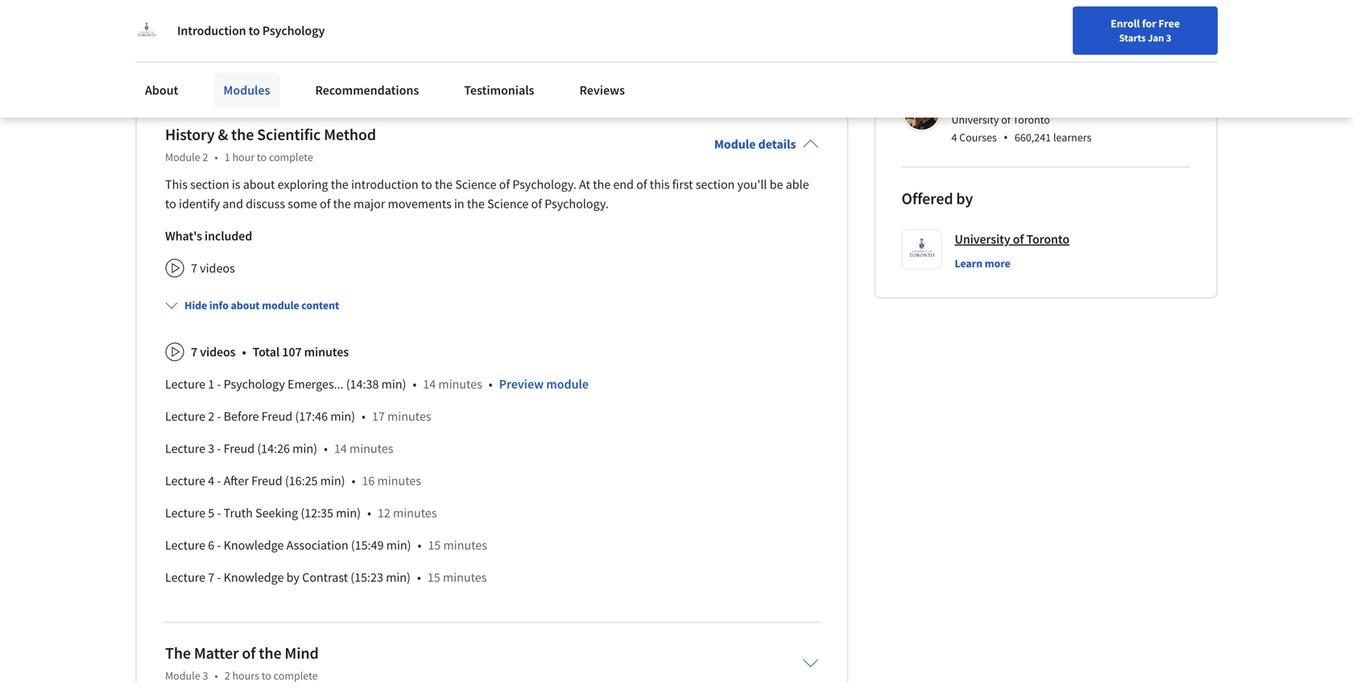 Task type: describe. For each thing, give the bounding box(es) containing it.
• right (14:38
[[413, 376, 417, 392]]

details
[[758, 136, 796, 152]]

at
[[579, 177, 590, 193]]

lecture for lecture 2 - before freud (17:46 min) • 17 minutes
[[165, 409, 205, 425]]

orientation
[[260, 25, 339, 45]]

truth
[[224, 505, 253, 521]]

660,241
[[1015, 130, 1051, 145]]

videos inside info about module content element
[[200, 344, 236, 360]]

university for university of toronto
[[955, 231, 1011, 247]]

info
[[209, 298, 229, 313]]

the inside dropdown button
[[259, 643, 282, 664]]

scientific
[[257, 125, 321, 145]]

about for your
[[243, 77, 275, 93]]

• left 12
[[367, 505, 371, 521]]

exploring
[[278, 177, 328, 193]]

the
[[165, 643, 191, 664]]

about for exploring
[[243, 177, 275, 193]]

module inside the welcome and orientation to the course module 1 • 20 minutes to complete
[[165, 50, 200, 65]]

testimonials
[[464, 82, 534, 98]]

psychology inside info about module content element
[[224, 376, 285, 392]]

the left the course.
[[605, 77, 623, 93]]

preview module link
[[499, 376, 589, 392]]

hide
[[184, 298, 207, 313]]

module details
[[714, 136, 796, 152]]

starts
[[1119, 31, 1146, 44]]

this section is about exploring the introduction to the science of psychology. at the end of this first section you'll be able to identify and discuss some of the major movements in the science of psychology.
[[165, 177, 809, 212]]

the right the exploring
[[331, 177, 349, 193]]

university of toronto 4 courses • 660,241 learners
[[952, 113, 1092, 146]]

complete inside 'history & the scientific method module 2 • 1 hour to complete'
[[269, 150, 313, 165]]

lecture for lecture 7 - knowledge by contrast (15:23 min) • 15 minutes
[[165, 570, 205, 586]]

0 vertical spatial 7
[[191, 260, 197, 276]]

min) for (17:46
[[330, 409, 355, 425]]

welcome and orientation to the course module 1 • 20 minutes to complete
[[165, 25, 433, 65]]

0 vertical spatial psychology.
[[512, 177, 577, 193]]

learn
[[955, 256, 983, 271]]

university of toronto image
[[135, 19, 158, 42]]

12
[[378, 505, 390, 521]]

the left major
[[333, 196, 351, 212]]

• left 16
[[352, 473, 356, 489]]

• inside university of toronto 4 courses • 660,241 learners
[[1004, 129, 1008, 146]]

the inside 'history & the scientific method module 2 • 1 hour to complete'
[[231, 125, 254, 145]]

instructor ratings
[[902, 56, 982, 70]]

matter
[[194, 643, 239, 664]]

end
[[613, 177, 634, 193]]

the up movements
[[435, 177, 453, 193]]

be
[[770, 177, 783, 193]]

lecture for lecture 4 - after freud (16:25 min) • 16 minutes
[[165, 473, 205, 489]]

(14:38
[[346, 376, 379, 392]]

enroll
[[1111, 16, 1140, 31]]

0 vertical spatial psychology
[[262, 23, 325, 39]]

discuss
[[246, 196, 285, 212]]

welcome
[[165, 25, 228, 45]]

• total 107 minutes
[[242, 344, 349, 360]]

1 7 videos from the top
[[191, 260, 235, 276]]

2 inside info about module content element
[[208, 409, 214, 425]]

in
[[454, 196, 464, 212]]

- for 3
[[217, 441, 221, 457]]

association
[[286, 537, 348, 554]]

introduction to psychology
[[177, 23, 325, 39]]

complete inside the welcome and orientation to the course module 1 • 20 minutes to complete
[[291, 50, 335, 65]]

107
[[282, 344, 302, 360]]

hide info about module content
[[184, 298, 339, 313]]

learn more
[[955, 256, 1011, 271]]

this
[[650, 177, 670, 193]]

and inside the welcome and orientation to the course module 1 • 20 minutes to complete
[[231, 25, 257, 45]]

is for exploring
[[232, 177, 240, 193]]

seeking
[[255, 505, 298, 521]]

lecture 1 - psychology emerges... (14:38 min) • 14 minutes • preview module
[[165, 376, 589, 392]]

0 vertical spatial 14
[[423, 376, 436, 392]]

learners
[[1054, 130, 1092, 145]]

lecture 5 - truth seeking (12:35 min) • 12 minutes
[[165, 505, 437, 521]]

lecture for lecture 1 - psychology emerges... (14:38 min) • 14 minutes • preview module
[[165, 376, 205, 392]]

1 vertical spatial 15
[[428, 570, 440, 586]]

freud for before
[[262, 409, 293, 425]]

total
[[253, 344, 280, 360]]

- for 6
[[217, 537, 221, 554]]

1 vertical spatial freud
[[224, 441, 255, 457]]

3 inside info about module content element
[[208, 441, 214, 457]]

section right first
[[696, 177, 735, 193]]

1,132
[[1053, 57, 1078, 71]]

testimonials link
[[455, 72, 544, 108]]

the left logistics
[[525, 77, 543, 93]]

16
[[362, 473, 375, 489]]

steve joordens image
[[904, 94, 940, 130]]

20
[[224, 50, 236, 65]]

toronto for university of toronto 4 courses • 660,241 learners
[[1013, 113, 1050, 127]]

the matter of the mind button
[[152, 633, 832, 682]]

lecture 2 - before freud (17:46 min) • 17 minutes
[[165, 409, 431, 425]]

the left coursera
[[381, 77, 399, 93]]

this for this section is about your orientation to the coursera interface and the logistics of the course.
[[165, 77, 188, 93]]

find your new career link
[[1114, 16, 1231, 36]]

1 vertical spatial 14
[[334, 441, 347, 457]]

first
[[672, 177, 693, 193]]

freud for after
[[251, 473, 282, 489]]

this section is about your orientation to the coursera interface and the logistics of the course.
[[165, 77, 665, 93]]

- for 1
[[217, 376, 221, 392]]

modules
[[223, 82, 270, 98]]

- for 2
[[217, 409, 221, 425]]

the inside the welcome and orientation to the course module 1 • 20 minutes to complete
[[359, 25, 382, 45]]

about
[[145, 82, 178, 98]]

introduction
[[351, 177, 419, 193]]

lecture 4 - after freud (16:25 min) • 16 minutes
[[165, 473, 421, 489]]

coursera
[[401, 77, 450, 93]]

1 videos from the top
[[200, 260, 235, 276]]

• left "total"
[[242, 344, 246, 360]]

is for your
[[232, 77, 240, 93]]

instructor
[[902, 56, 948, 70]]

module inside 'history & the scientific method module 2 • 1 hour to complete'
[[165, 150, 200, 165]]

(15:49
[[351, 537, 384, 554]]

new
[[1169, 19, 1190, 33]]

to inside 'history & the scientific method module 2 • 1 hour to complete'
[[257, 150, 267, 165]]

min) for (14:38
[[381, 376, 406, 392]]

1 vertical spatial science
[[487, 196, 529, 212]]

of inside dropdown button
[[242, 643, 256, 664]]

preview
[[499, 376, 544, 392]]

section for this section is about your orientation to the coursera interface and the logistics of the course.
[[190, 77, 229, 93]]

6
[[208, 537, 214, 554]]

(12:35
[[301, 505, 333, 521]]

university of toronto
[[955, 231, 1070, 247]]

movements
[[388, 196, 452, 212]]

for
[[1142, 16, 1157, 31]]

knowledge for association
[[224, 537, 284, 554]]

lecture 3 - freud (14:26 min) • 14 minutes
[[165, 441, 393, 457]]

minutes inside the welcome and orientation to the course module 1 • 20 minutes to complete
[[238, 50, 276, 65]]

introduction
[[177, 23, 246, 39]]

of inside university of toronto 4 courses • 660,241 learners
[[1001, 113, 1011, 127]]

free
[[1159, 16, 1180, 31]]

2 inside 'history & the scientific method module 2 • 1 hour to complete'
[[203, 150, 208, 165]]



Task type: locate. For each thing, give the bounding box(es) containing it.
emerges...
[[288, 376, 344, 392]]

this
[[165, 77, 188, 93], [165, 177, 188, 193]]

0 horizontal spatial ratings
[[950, 56, 982, 70]]

major
[[354, 196, 385, 212]]

psychology up orientation
[[262, 23, 325, 39]]

section for this section is about exploring the introduction to the science of psychology. at the end of this first section you'll be able to identify and discuss some of the major movements in the science of psychology.
[[190, 177, 229, 193]]

4.9
[[1011, 57, 1027, 71]]

2 vertical spatial and
[[223, 196, 243, 212]]

freud up 'lecture 3 - freud (14:26 min) • 14 minutes'
[[262, 409, 293, 425]]

and inside this section is about exploring the introduction to the science of psychology. at the end of this first section you'll be able to identify and discuss some of the major movements in the science of psychology.
[[223, 196, 243, 212]]

lecture
[[165, 376, 205, 392], [165, 409, 205, 425], [165, 441, 205, 457], [165, 473, 205, 489], [165, 505, 205, 521], [165, 537, 205, 554], [165, 570, 205, 586]]

0 horizontal spatial 14
[[334, 441, 347, 457]]

• down (17:46
[[324, 441, 328, 457]]

0 vertical spatial knowledge
[[224, 537, 284, 554]]

1 vertical spatial 3
[[208, 441, 214, 457]]

the right &
[[231, 125, 254, 145]]

( 1,132 ratings )
[[1049, 57, 1116, 71]]

0 vertical spatial science
[[455, 177, 497, 193]]

lecture for lecture 3 - freud (14:26 min) • 14 minutes
[[165, 441, 205, 457]]

included
[[205, 228, 252, 244]]

about down introduction to psychology
[[243, 77, 275, 93]]

1 vertical spatial 7 videos
[[191, 344, 236, 360]]

5 lecture from the top
[[165, 505, 205, 521]]

module right preview
[[546, 376, 589, 392]]

1 left hour
[[224, 150, 230, 165]]

recommendations
[[315, 82, 419, 98]]

lecture for lecture 5 - truth seeking (12:35 min) • 12 minutes
[[165, 505, 205, 521]]

logistics
[[546, 77, 589, 93]]

0 horizontal spatial 3
[[208, 441, 214, 457]]

• right '(15:23'
[[417, 570, 421, 586]]

1 inside info about module content element
[[208, 376, 214, 392]]

about link
[[135, 72, 188, 108]]

1 horizontal spatial 4
[[952, 130, 957, 145]]

3 left (14:26
[[208, 441, 214, 457]]

1 vertical spatial 4
[[208, 473, 214, 489]]

1 vertical spatial this
[[165, 177, 188, 193]]

before
[[224, 409, 259, 425]]

module down the history
[[165, 150, 200, 165]]

• left 17
[[362, 409, 366, 425]]

5 - from the top
[[217, 505, 221, 521]]

- right 5
[[217, 505, 221, 521]]

1 knowledge from the top
[[224, 537, 284, 554]]

by right offered on the right of page
[[956, 189, 973, 209]]

4 lecture from the top
[[165, 473, 205, 489]]

2 vertical spatial freud
[[251, 473, 282, 489]]

what's
[[165, 228, 202, 244]]

1 horizontal spatial 3
[[1166, 31, 1172, 44]]

1 vertical spatial about
[[243, 177, 275, 193]]

content
[[301, 298, 339, 313]]

0 vertical spatial this
[[165, 77, 188, 93]]

section
[[190, 77, 229, 93], [190, 177, 229, 193], [696, 177, 735, 193]]

courses
[[959, 130, 997, 145]]

and up "20"
[[231, 25, 257, 45]]

(15:23
[[351, 570, 383, 586]]

module left content on the left of the page
[[262, 298, 299, 313]]

module inside dropdown button
[[262, 298, 299, 313]]

lecture for lecture 6 - knowledge association (15:49 min) • 15 minutes
[[165, 537, 205, 554]]

• inside 'history & the scientific method module 2 • 1 hour to complete'
[[215, 150, 218, 165]]

1 vertical spatial videos
[[200, 344, 236, 360]]

7 lecture from the top
[[165, 570, 205, 586]]

1
[[203, 50, 208, 65], [224, 150, 230, 165], [208, 376, 214, 392]]

4 inside university of toronto 4 courses • 660,241 learners
[[952, 130, 957, 145]]

1 horizontal spatial ratings
[[1080, 57, 1112, 71]]

2 7 videos from the top
[[191, 344, 236, 360]]

university up courses
[[952, 113, 999, 127]]

1 horizontal spatial by
[[956, 189, 973, 209]]

min) for (12:35
[[336, 505, 361, 521]]

0 vertical spatial about
[[243, 77, 275, 93]]

1 vertical spatial your
[[278, 77, 302, 93]]

reviews
[[580, 82, 625, 98]]

7 down what's
[[191, 260, 197, 276]]

(16:25
[[285, 473, 318, 489]]

7 videos down info
[[191, 344, 236, 360]]

this up the history
[[165, 77, 188, 93]]

- down info
[[217, 376, 221, 392]]

0 vertical spatial 15
[[428, 537, 441, 554]]

• left preview
[[489, 376, 493, 392]]

0 vertical spatial module
[[262, 298, 299, 313]]

1 vertical spatial is
[[232, 177, 240, 193]]

to
[[249, 23, 260, 39], [342, 25, 356, 45], [279, 50, 288, 65], [367, 77, 378, 93], [257, 150, 267, 165], [421, 177, 432, 193], [165, 196, 176, 212]]

the left the course
[[359, 25, 382, 45]]

history
[[165, 125, 215, 145]]

6 - from the top
[[217, 537, 221, 554]]

1 vertical spatial knowledge
[[224, 570, 284, 586]]

- for 4
[[217, 473, 221, 489]]

3
[[1166, 31, 1172, 44], [208, 441, 214, 457]]

university of toronto link
[[955, 229, 1070, 249]]

2 vertical spatial 7
[[208, 570, 214, 586]]

ratings right instructor
[[950, 56, 982, 70]]

1 vertical spatial 7
[[191, 344, 197, 360]]

find your new career
[[1122, 19, 1223, 33]]

• left "20"
[[215, 50, 218, 65]]

is down "20"
[[232, 77, 240, 93]]

section down "20"
[[190, 77, 229, 93]]

(17:46
[[295, 409, 328, 425]]

0 horizontal spatial module
[[262, 298, 299, 313]]

career
[[1192, 19, 1223, 33]]

by left contrast
[[286, 570, 300, 586]]

4 left after
[[208, 473, 214, 489]]

toronto inside university of toronto link
[[1027, 231, 1070, 247]]

7 down 6 in the bottom of the page
[[208, 570, 214, 586]]

knowledge for by
[[224, 570, 284, 586]]

this inside this section is about exploring the introduction to the science of psychology. at the end of this first section you'll be able to identify and discuss some of the major movements in the science of psychology.
[[165, 177, 188, 193]]

7
[[191, 260, 197, 276], [191, 344, 197, 360], [208, 570, 214, 586]]

14 down lecture 2 - before freud (17:46 min) • 17 minutes
[[334, 441, 347, 457]]

identify
[[179, 196, 220, 212]]

about right info
[[231, 298, 260, 313]]

about
[[243, 77, 275, 93], [243, 177, 275, 193], [231, 298, 260, 313]]

0 vertical spatial 7 videos
[[191, 260, 235, 276]]

None search field
[[230, 10, 616, 42]]

section up 'identify'
[[190, 177, 229, 193]]

0 vertical spatial and
[[231, 25, 257, 45]]

psychology. left at
[[512, 177, 577, 193]]

0 vertical spatial 2
[[203, 150, 208, 165]]

3 lecture from the top
[[165, 441, 205, 457]]

mind
[[285, 643, 319, 664]]

lecture 6 - knowledge association (15:49 min) • 15 minutes
[[165, 537, 487, 554]]

2 this from the top
[[165, 177, 188, 193]]

university
[[952, 113, 999, 127], [955, 231, 1011, 247]]

0 vertical spatial complete
[[291, 50, 335, 65]]

modules link
[[214, 72, 280, 108]]

1 vertical spatial and
[[502, 77, 523, 93]]

15 right '(15:23'
[[428, 570, 440, 586]]

1 vertical spatial module
[[546, 376, 589, 392]]

offered by
[[902, 189, 973, 209]]

university up learn more button
[[955, 231, 1011, 247]]

4 left courses
[[952, 130, 957, 145]]

2 vertical spatial 1
[[208, 376, 214, 392]]

and up 'included'
[[223, 196, 243, 212]]

15 right (15:49 at the bottom of page
[[428, 537, 441, 554]]

by
[[956, 189, 973, 209], [286, 570, 300, 586]]

1 down info
[[208, 376, 214, 392]]

1 horizontal spatial module
[[546, 376, 589, 392]]

6 lecture from the top
[[165, 537, 205, 554]]

1 vertical spatial by
[[286, 570, 300, 586]]

1 vertical spatial university
[[955, 231, 1011, 247]]

0 vertical spatial university
[[952, 113, 999, 127]]

about up discuss
[[243, 177, 275, 193]]

- up matter
[[217, 570, 221, 586]]

1 horizontal spatial your
[[1145, 19, 1167, 33]]

2 lecture from the top
[[165, 409, 205, 425]]

1 vertical spatial 1
[[224, 150, 230, 165]]

min) right (15:49 at the bottom of page
[[386, 537, 411, 554]]

enroll for free starts jan 3
[[1111, 16, 1180, 44]]

interface
[[452, 77, 499, 93]]

2 videos from the top
[[200, 344, 236, 360]]

4
[[952, 130, 957, 145], [208, 473, 214, 489]]

min) right '(15:23'
[[386, 570, 411, 586]]

2 down the history
[[203, 150, 208, 165]]

course.
[[626, 77, 665, 93]]

min) right (16:25
[[320, 473, 345, 489]]

2 knowledge from the top
[[224, 570, 284, 586]]

0 vertical spatial 1
[[203, 50, 208, 65]]

2 is from the top
[[232, 177, 240, 193]]

about inside dropdown button
[[231, 298, 260, 313]]

module down welcome
[[165, 50, 200, 65]]

after
[[224, 473, 249, 489]]

1 is from the top
[[232, 77, 240, 93]]

science up in
[[455, 177, 497, 193]]

2 - from the top
[[217, 409, 221, 425]]

7 down the hide
[[191, 344, 197, 360]]

0 horizontal spatial 4
[[208, 473, 214, 489]]

0 vertical spatial toronto
[[1013, 113, 1050, 127]]

0 vertical spatial freud
[[262, 409, 293, 425]]

1 vertical spatial 2
[[208, 409, 214, 425]]

- left after
[[217, 473, 221, 489]]

this up 'identify'
[[165, 177, 188, 193]]

0 horizontal spatial by
[[286, 570, 300, 586]]

hour
[[232, 150, 255, 165]]

2
[[203, 150, 208, 165], [208, 409, 214, 425]]

1 vertical spatial psychology.
[[545, 196, 609, 212]]

videos
[[200, 260, 235, 276], [200, 344, 236, 360]]

2 left before
[[208, 409, 214, 425]]

1 down welcome
[[203, 50, 208, 65]]

7 videos down what's included
[[191, 260, 235, 276]]

3 - from the top
[[217, 441, 221, 457]]

able
[[786, 177, 809, 193]]

min) for (16:25
[[320, 473, 345, 489]]

• right (15:49 at the bottom of page
[[418, 537, 422, 554]]

1 lecture from the top
[[165, 376, 205, 392]]

the right at
[[593, 177, 611, 193]]

• left 660,241
[[1004, 129, 1008, 146]]

is down hour
[[232, 177, 240, 193]]

min) right (14:38
[[381, 376, 406, 392]]

1 - from the top
[[217, 376, 221, 392]]

about inside this section is about exploring the introduction to the science of psychology. at the end of this first section you'll be able to identify and discuss some of the major movements in the science of psychology.
[[243, 177, 275, 193]]

ratings
[[950, 56, 982, 70], [1080, 57, 1112, 71]]

min) right (14:26
[[293, 441, 317, 457]]

science right in
[[487, 196, 529, 212]]

psychology down "total"
[[224, 376, 285, 392]]

0 vertical spatial 4
[[952, 130, 957, 145]]

the
[[359, 25, 382, 45], [381, 77, 399, 93], [525, 77, 543, 93], [605, 77, 623, 93], [231, 125, 254, 145], [331, 177, 349, 193], [435, 177, 453, 193], [593, 177, 611, 193], [333, 196, 351, 212], [467, 196, 485, 212], [259, 643, 282, 664]]

module left details
[[714, 136, 756, 152]]

1 inside the welcome and orientation to the course module 1 • 20 minutes to complete
[[203, 50, 208, 65]]

is inside this section is about exploring the introduction to the science of psychology. at the end of this first section you'll be able to identify and discuss some of the major movements in the science of psychology.
[[232, 177, 240, 193]]

complete down orientation
[[291, 50, 335, 65]]

4 inside info about module content element
[[208, 473, 214, 489]]

(
[[1049, 57, 1053, 71]]

1 vertical spatial toronto
[[1027, 231, 1070, 247]]

this for this section is about exploring the introduction to the science of psychology. at the end of this first section you'll be able to identify and discuss some of the major movements in the science of psychology.
[[165, 177, 188, 193]]

14 right (14:38
[[423, 376, 436, 392]]

1 this from the top
[[165, 77, 188, 93]]

min) right (17:46
[[330, 409, 355, 425]]

7 videos inside info about module content element
[[191, 344, 236, 360]]

jan
[[1148, 31, 1164, 44]]

- left (14:26
[[217, 441, 221, 457]]

1 inside 'history & the scientific method module 2 • 1 hour to complete'
[[224, 150, 230, 165]]

and right 'interface'
[[502, 77, 523, 93]]

1 horizontal spatial 14
[[423, 376, 436, 392]]

university for university of toronto 4 courses • 660,241 learners
[[952, 113, 999, 127]]

freud down before
[[224, 441, 255, 457]]

0 vertical spatial by
[[956, 189, 973, 209]]

• inside the welcome and orientation to the course module 1 • 20 minutes to complete
[[215, 50, 218, 65]]

orientation
[[305, 77, 365, 93]]

toronto inside university of toronto 4 courses • 660,241 learners
[[1013, 113, 1050, 127]]

find
[[1122, 19, 1143, 33]]

videos down what's included
[[200, 260, 235, 276]]

(14:26
[[257, 441, 290, 457]]

-
[[217, 376, 221, 392], [217, 409, 221, 425], [217, 441, 221, 457], [217, 473, 221, 489], [217, 505, 221, 521], [217, 537, 221, 554], [217, 570, 221, 586]]

method
[[324, 125, 376, 145]]

0 vertical spatial is
[[232, 77, 240, 93]]

psychology. down at
[[545, 196, 609, 212]]

- left before
[[217, 409, 221, 425]]

0 vertical spatial 3
[[1166, 31, 1172, 44]]

7 videos
[[191, 260, 235, 276], [191, 344, 236, 360]]

videos down info
[[200, 344, 236, 360]]

the left the mind
[[259, 643, 282, 664]]

toronto for university of toronto
[[1027, 231, 1070, 247]]

some
[[288, 196, 317, 212]]

ratings right 1,132
[[1080, 57, 1112, 71]]

by inside info about module content element
[[286, 570, 300, 586]]

what's included
[[165, 228, 252, 244]]

university inside university of toronto 4 courses • 660,241 learners
[[952, 113, 999, 127]]

4 - from the top
[[217, 473, 221, 489]]

history & the scientific method module 2 • 1 hour to complete
[[165, 125, 376, 165]]

complete down scientific
[[269, 150, 313, 165]]

you'll
[[737, 177, 767, 193]]

info about module content element
[[159, 285, 819, 600]]

- for 5
[[217, 505, 221, 521]]

module
[[262, 298, 299, 313], [546, 376, 589, 392]]

min) for (15:49
[[386, 537, 411, 554]]

17
[[372, 409, 385, 425]]

hide info about module content button
[[159, 291, 346, 320]]

the matter of the mind
[[165, 643, 319, 664]]

min) right (12:35
[[336, 505, 361, 521]]

0 horizontal spatial your
[[278, 77, 302, 93]]

3 right jan
[[1166, 31, 1172, 44]]

- right 6 in the bottom of the page
[[217, 537, 221, 554]]

1 vertical spatial complete
[[269, 150, 313, 165]]

2 vertical spatial about
[[231, 298, 260, 313]]

• down &
[[215, 150, 218, 165]]

)
[[1112, 57, 1116, 71]]

3 inside the enroll for free starts jan 3
[[1166, 31, 1172, 44]]

1 vertical spatial psychology
[[224, 376, 285, 392]]

- for 7
[[217, 570, 221, 586]]

7 - from the top
[[217, 570, 221, 586]]

of
[[592, 77, 603, 93], [1001, 113, 1011, 127], [499, 177, 510, 193], [636, 177, 647, 193], [320, 196, 331, 212], [531, 196, 542, 212], [1013, 231, 1024, 247], [242, 643, 256, 664]]

0 vertical spatial your
[[1145, 19, 1167, 33]]

the right in
[[467, 196, 485, 212]]

freud right after
[[251, 473, 282, 489]]

min)
[[381, 376, 406, 392], [330, 409, 355, 425], [293, 441, 317, 457], [320, 473, 345, 489], [336, 505, 361, 521], [386, 537, 411, 554], [386, 570, 411, 586]]

0 vertical spatial videos
[[200, 260, 235, 276]]



Task type: vqa. For each thing, say whether or not it's contained in the screenshot.
bottommost Knowledge
yes



